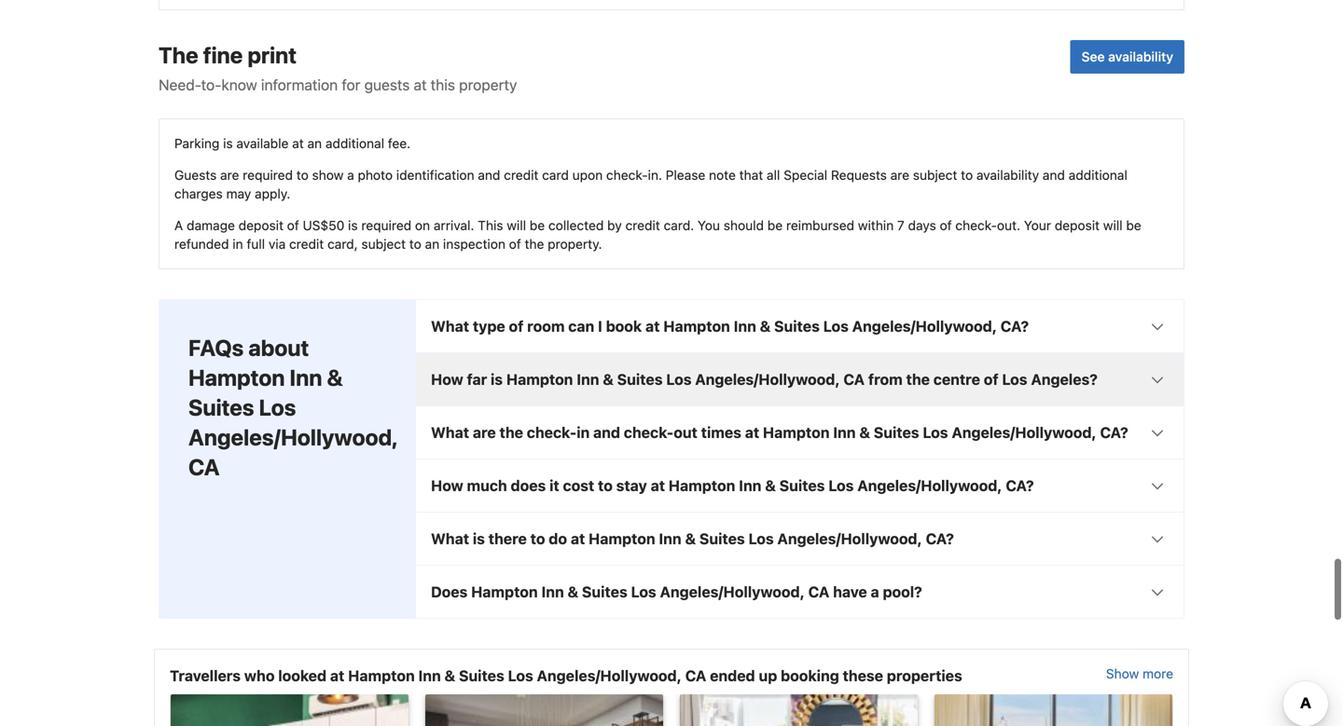 Task type: describe. For each thing, give the bounding box(es) containing it.
have
[[833, 583, 867, 601]]

of left us$50
[[287, 218, 299, 233]]

check- inside guests are required to show a photo identification and credit card upon check-in. please note that all special requests are subject to availability and additional charges may apply.
[[606, 167, 648, 183]]

is inside what is there to do at hampton inn & suites los angeles/hollywood, ca? dropdown button
[[473, 530, 485, 548]]

far
[[467, 371, 487, 388]]

1 deposit from the left
[[239, 218, 284, 233]]

ca inside faqs about hampton inn & suites los angeles/hollywood, ca
[[188, 454, 220, 480]]

required inside guests are required to show a photo identification and credit card upon check-in. please note that all special requests are subject to availability and additional charges may apply.
[[243, 167, 293, 183]]

note
[[709, 167, 736, 183]]

accordion control element
[[415, 299, 1185, 619]]

in inside dropdown button
[[577, 424, 590, 442]]

2 will from the left
[[1104, 218, 1123, 233]]

more
[[1143, 667, 1174, 682]]

0 horizontal spatial and
[[478, 167, 500, 183]]

room
[[527, 318, 565, 335]]

at inside what is there to do at hampton inn & suites los angeles/hollywood, ca? dropdown button
[[571, 530, 585, 548]]

identification
[[396, 167, 475, 183]]

card.
[[664, 218, 694, 233]]

requests
[[831, 167, 887, 183]]

faqs
[[188, 335, 244, 361]]

what are the check-in and check-out times at hampton inn & suites los angeles/hollywood, ca?
[[431, 424, 1129, 442]]

much
[[467, 477, 507, 495]]

does hampton inn & suites los angeles/hollywood, ca have a pool? button
[[416, 566, 1184, 618]]

availability inside guests are required to show a photo identification and credit card upon check-in. please note that all special requests are subject to availability and additional charges may apply.
[[977, 167, 1039, 183]]

is inside a damage deposit of us$50 is required on arrival. this will be collected by credit card. you should be reimbursed within 7 days of check-out. your deposit will be refunded in full via credit card, subject to an inspection of the property.
[[348, 218, 358, 233]]

property
[[459, 76, 517, 94]]

refunded
[[174, 236, 229, 252]]

check- up stay
[[624, 424, 674, 442]]

by
[[608, 218, 622, 233]]

inspection
[[443, 236, 506, 252]]

hampton up what is there to do at hampton inn & suites los angeles/hollywood, ca?
[[669, 477, 736, 495]]

ended
[[710, 667, 755, 685]]

need-
[[159, 76, 201, 94]]

cost
[[563, 477, 595, 495]]

how far is hampton inn & suites los angeles/hollywood, ca from the centre of los angeles? button
[[416, 354, 1184, 406]]

2 horizontal spatial credit
[[626, 218, 660, 233]]

these
[[843, 667, 884, 685]]

7
[[898, 218, 905, 233]]

your
[[1024, 218, 1052, 233]]

know
[[222, 76, 257, 94]]

print
[[248, 42, 297, 68]]

to inside a damage deposit of us$50 is required on arrival. this will be collected by credit card. you should be reimbursed within 7 days of check-out. your deposit will be refunded in full via credit card, subject to an inspection of the property.
[[409, 236, 422, 252]]

all
[[767, 167, 780, 183]]

travellers
[[170, 667, 241, 685]]

suites inside how much does it cost to stay at hampton inn & suites los angeles/hollywood, ca? dropdown button
[[780, 477, 825, 495]]

0 vertical spatial an
[[307, 136, 322, 151]]

from
[[869, 371, 903, 388]]

the
[[159, 42, 198, 68]]

of inside what type of room can i book at hampton inn & suites los angeles/hollywood, ca? dropdown button
[[509, 318, 524, 335]]

angeles?
[[1031, 371, 1098, 388]]

parking
[[174, 136, 220, 151]]

full
[[247, 236, 265, 252]]

what for what are the check-in and check-out times at hampton inn & suites los angeles/hollywood, ca?
[[431, 424, 469, 442]]

2 deposit from the left
[[1055, 218, 1100, 233]]

subject inside a damage deposit of us$50 is required on arrival. this will be collected by credit card. you should be reimbursed within 7 days of check-out. your deposit will be refunded in full via credit card, subject to an inspection of the property.
[[362, 236, 406, 252]]

to-
[[201, 76, 222, 94]]

charges
[[174, 186, 223, 201]]

within
[[858, 218, 894, 233]]

an inside a damage deposit of us$50 is required on arrival. this will be collected by credit card. you should be reimbursed within 7 days of check-out. your deposit will be refunded in full via credit card, subject to an inspection of the property.
[[425, 236, 440, 252]]

photo
[[358, 167, 393, 183]]

inn inside what is there to do at hampton inn & suites los angeles/hollywood, ca? dropdown button
[[659, 530, 682, 548]]

i
[[598, 318, 603, 335]]

properties
[[887, 667, 963, 685]]

does hampton inn & suites los angeles/hollywood, ca have a pool?
[[431, 583, 923, 601]]

at inside the what are the check-in and check-out times at hampton inn & suites los angeles/hollywood, ca? dropdown button
[[745, 424, 760, 442]]

suites inside the how far is hampton inn & suites los angeles/hollywood, ca from the centre of los angeles? dropdown button
[[617, 371, 663, 388]]

check- up it
[[527, 424, 577, 442]]

apply.
[[255, 186, 290, 201]]

the inside a damage deposit of us$50 is required on arrival. this will be collected by credit card. you should be reimbursed within 7 days of check-out. your deposit will be refunded in full via credit card, subject to an inspection of the property.
[[525, 236, 544, 252]]

damage
[[187, 218, 235, 233]]

about
[[248, 335, 309, 361]]

may
[[226, 186, 251, 201]]

suites inside does hampton inn & suites los angeles/hollywood, ca have a pool? dropdown button
[[582, 583, 628, 601]]

upon
[[573, 167, 603, 183]]

guests
[[364, 76, 410, 94]]

2 horizontal spatial and
[[1043, 167, 1065, 183]]

us$50
[[303, 218, 345, 233]]

1 be from the left
[[530, 218, 545, 233]]

for
[[342, 76, 361, 94]]

see
[[1082, 49, 1105, 64]]

los inside faqs about hampton inn & suites los angeles/hollywood, ca
[[259, 395, 296, 421]]

should
[[724, 218, 764, 233]]

who
[[244, 667, 275, 685]]

what are the check-in and check-out times at hampton inn & suites los angeles/hollywood, ca? button
[[416, 407, 1184, 459]]

does
[[511, 477, 546, 495]]

guests
[[174, 167, 217, 183]]

1 will from the left
[[507, 218, 526, 233]]

fine
[[203, 42, 243, 68]]

hampton right looked
[[348, 667, 415, 685]]

available
[[236, 136, 289, 151]]

on
[[415, 218, 430, 233]]

what type of room can i book at hampton inn & suites los angeles/hollywood, ca? button
[[416, 300, 1184, 353]]

please
[[666, 167, 706, 183]]

property.
[[548, 236, 602, 252]]

at inside how much does it cost to stay at hampton inn & suites los angeles/hollywood, ca? dropdown button
[[651, 477, 665, 495]]

do
[[549, 530, 567, 548]]

out
[[674, 424, 698, 442]]

inn inside what type of room can i book at hampton inn & suites los angeles/hollywood, ca? dropdown button
[[734, 318, 757, 335]]

does
[[431, 583, 468, 601]]

times
[[701, 424, 742, 442]]

how far is hampton inn & suites los angeles/hollywood, ca from the centre of los angeles?
[[431, 371, 1098, 388]]

information
[[261, 76, 338, 94]]

what is there to do at hampton inn & suites los angeles/hollywood, ca? button
[[416, 513, 1184, 565]]

inn down does
[[418, 667, 441, 685]]

is inside the how far is hampton inn & suites los angeles/hollywood, ca from the centre of los angeles? dropdown button
[[491, 371, 503, 388]]

special
[[784, 167, 828, 183]]

a inside guests are required to show a photo identification and credit card upon check-in. please note that all special requests are subject to availability and additional charges may apply.
[[347, 167, 354, 183]]

hampton down stay
[[589, 530, 656, 548]]

inn inside the how far is hampton inn & suites los angeles/hollywood, ca from the centre of los angeles? dropdown button
[[577, 371, 599, 388]]

how much does it cost to stay at hampton inn & suites los angeles/hollywood, ca? button
[[416, 460, 1184, 512]]

looked
[[278, 667, 327, 685]]

collected
[[549, 218, 604, 233]]

out.
[[997, 218, 1021, 233]]

it
[[550, 477, 560, 495]]



Task type: vqa. For each thing, say whether or not it's contained in the screenshot.
first 'will'
yes



Task type: locate. For each thing, give the bounding box(es) containing it.
in
[[233, 236, 243, 252], [577, 424, 590, 442]]

will right this
[[507, 218, 526, 233]]

of right days
[[940, 218, 952, 233]]

is left there
[[473, 530, 485, 548]]

parking is available at an additional fee.
[[174, 136, 411, 151]]

a right show
[[347, 167, 354, 183]]

a
[[347, 167, 354, 183], [871, 583, 880, 601]]

los
[[824, 318, 849, 335], [666, 371, 692, 388], [1002, 371, 1028, 388], [259, 395, 296, 421], [923, 424, 948, 442], [829, 477, 854, 495], [749, 530, 774, 548], [631, 583, 657, 601], [508, 667, 533, 685]]

1 vertical spatial additional
[[1069, 167, 1128, 183]]

2 horizontal spatial be
[[1127, 218, 1142, 233]]

hampton right 'book'
[[664, 318, 730, 335]]

at left the this
[[414, 76, 427, 94]]

deposit up full
[[239, 218, 284, 233]]

a
[[174, 218, 183, 233]]

at right stay
[[651, 477, 665, 495]]

what left type
[[431, 318, 469, 335]]

0 horizontal spatial availability
[[977, 167, 1039, 183]]

this
[[478, 218, 503, 233]]

0 horizontal spatial be
[[530, 218, 545, 233]]

2 be from the left
[[768, 218, 783, 233]]

hampton down faqs
[[188, 365, 285, 391]]

credit right by
[[626, 218, 660, 233]]

deposit right your
[[1055, 218, 1100, 233]]

what down far
[[431, 424, 469, 442]]

suites
[[774, 318, 820, 335], [617, 371, 663, 388], [188, 395, 254, 421], [874, 424, 920, 442], [780, 477, 825, 495], [700, 530, 745, 548], [582, 583, 628, 601], [459, 667, 505, 685]]

inn inside the what are the check-in and check-out times at hampton inn & suites los angeles/hollywood, ca? dropdown button
[[833, 424, 856, 442]]

at right looked
[[330, 667, 345, 685]]

3 be from the left
[[1127, 218, 1142, 233]]

of right type
[[509, 318, 524, 335]]

hampton down there
[[471, 583, 538, 601]]

suites down 'book'
[[617, 371, 663, 388]]

how inside dropdown button
[[431, 371, 463, 388]]

in.
[[648, 167, 662, 183]]

2 vertical spatial the
[[500, 424, 523, 442]]

the fine print need-to-know information for guests at this property
[[159, 42, 517, 94]]

an up show
[[307, 136, 322, 151]]

required left on
[[361, 218, 412, 233]]

booking
[[781, 667, 839, 685]]

1 horizontal spatial will
[[1104, 218, 1123, 233]]

the right from
[[906, 371, 930, 388]]

2 vertical spatial credit
[[289, 236, 324, 252]]

1 horizontal spatial a
[[871, 583, 880, 601]]

how inside dropdown button
[[431, 477, 463, 495]]

1 horizontal spatial and
[[593, 424, 620, 442]]

in inside a damage deposit of us$50 is required on arrival. this will be collected by credit card. you should be reimbursed within 7 days of check-out. your deposit will be refunded in full via credit card, subject to an inspection of the property.
[[233, 236, 243, 252]]

at right the "do"
[[571, 530, 585, 548]]

in left full
[[233, 236, 243, 252]]

a damage deposit of us$50 is required on arrival. this will be collected by credit card. you should be reimbursed within 7 days of check-out. your deposit will be refunded in full via credit card, subject to an inspection of the property.
[[174, 218, 1142, 252]]

show
[[312, 167, 344, 183]]

at right times
[[745, 424, 760, 442]]

1 horizontal spatial in
[[577, 424, 590, 442]]

of inside the how far is hampton inn & suites los angeles/hollywood, ca from the centre of los angeles? dropdown button
[[984, 371, 999, 388]]

will right your
[[1104, 218, 1123, 233]]

0 horizontal spatial are
[[220, 167, 239, 183]]

ca inside dropdown button
[[844, 371, 865, 388]]

of right inspection
[[509, 236, 521, 252]]

centre
[[934, 371, 981, 388]]

suites inside what is there to do at hampton inn & suites los angeles/hollywood, ca? dropdown button
[[700, 530, 745, 548]]

1 vertical spatial what
[[431, 424, 469, 442]]

the
[[525, 236, 544, 252], [906, 371, 930, 388], [500, 424, 523, 442]]

suites down the "how much does it cost to stay at hampton inn & suites los angeles/hollywood, ca?"
[[700, 530, 745, 548]]

inn down can
[[577, 371, 599, 388]]

suites inside what type of room can i book at hampton inn & suites los angeles/hollywood, ca? dropdown button
[[774, 318, 820, 335]]

stay
[[616, 477, 647, 495]]

are up much at left
[[473, 424, 496, 442]]

& inside dropdown button
[[603, 371, 614, 388]]

suites up the how far is hampton inn & suites los angeles/hollywood, ca from the centre of los angeles? dropdown button
[[774, 318, 820, 335]]

1 horizontal spatial required
[[361, 218, 412, 233]]

and up your
[[1043, 167, 1065, 183]]

check- right upon
[[606, 167, 648, 183]]

subject right card,
[[362, 236, 406, 252]]

that
[[740, 167, 763, 183]]

1 horizontal spatial availability
[[1109, 49, 1174, 64]]

2 what from the top
[[431, 424, 469, 442]]

at right available
[[292, 136, 304, 151]]

availability right see
[[1109, 49, 1174, 64]]

required inside a damage deposit of us$50 is required on arrival. this will be collected by credit card. you should be reimbursed within 7 days of check-out. your deposit will be refunded in full via credit card, subject to an inspection of the property.
[[361, 218, 412, 233]]

type
[[473, 318, 505, 335]]

required up apply.
[[243, 167, 293, 183]]

0 vertical spatial additional
[[326, 136, 384, 151]]

inn
[[734, 318, 757, 335], [290, 365, 322, 391], [577, 371, 599, 388], [833, 424, 856, 442], [739, 477, 762, 495], [659, 530, 682, 548], [542, 583, 564, 601], [418, 667, 441, 685]]

additional inside guests are required to show a photo identification and credit card upon check-in. please note that all special requests are subject to availability and additional charges may apply.
[[1069, 167, 1128, 183]]

& inside faqs about hampton inn & suites los angeles/hollywood, ca
[[327, 365, 343, 391]]

is right far
[[491, 371, 503, 388]]

1 horizontal spatial credit
[[504, 167, 539, 183]]

ca inside dropdown button
[[809, 583, 830, 601]]

subject up days
[[913, 167, 958, 183]]

the inside dropdown button
[[500, 424, 523, 442]]

of right centre
[[984, 371, 999, 388]]

1 horizontal spatial subject
[[913, 167, 958, 183]]

how left far
[[431, 371, 463, 388]]

inn up 'does hampton inn & suites los angeles/hollywood, ca have a pool?'
[[659, 530, 682, 548]]

show more
[[1106, 667, 1174, 682]]

1 horizontal spatial additional
[[1069, 167, 1128, 183]]

0 vertical spatial credit
[[504, 167, 539, 183]]

are
[[220, 167, 239, 183], [891, 167, 910, 183], [473, 424, 496, 442]]

1 what from the top
[[431, 318, 469, 335]]

and
[[478, 167, 500, 183], [1043, 167, 1065, 183], [593, 424, 620, 442]]

and up stay
[[593, 424, 620, 442]]

card,
[[328, 236, 358, 252]]

inn up how far is hampton inn & suites los angeles/hollywood, ca from the centre of los angeles?
[[734, 318, 757, 335]]

are for guests are required to show a photo identification and credit card upon check-in. please note that all special requests are subject to availability and additional charges may apply.
[[220, 167, 239, 183]]

what for what is there to do at hampton inn & suites los angeles/hollywood, ca?
[[431, 530, 469, 548]]

0 horizontal spatial in
[[233, 236, 243, 252]]

0 vertical spatial in
[[233, 236, 243, 252]]

1 vertical spatial required
[[361, 218, 412, 233]]

1 horizontal spatial deposit
[[1055, 218, 1100, 233]]

1 horizontal spatial are
[[473, 424, 496, 442]]

angeles/hollywood, inside dropdown button
[[695, 371, 840, 388]]

0 horizontal spatial the
[[500, 424, 523, 442]]

the inside dropdown button
[[906, 371, 930, 388]]

0 vertical spatial required
[[243, 167, 293, 183]]

2 how from the top
[[431, 477, 463, 495]]

suites down faqs
[[188, 395, 254, 421]]

can
[[568, 318, 595, 335]]

0 horizontal spatial subject
[[362, 236, 406, 252]]

to
[[297, 167, 309, 183], [961, 167, 973, 183], [409, 236, 422, 252], [598, 477, 613, 495], [531, 530, 545, 548]]

suites up travellers who looked at hampton inn & suites los angeles/hollywood, ca ended up booking these properties
[[582, 583, 628, 601]]

suites inside faqs about hampton inn & suites los angeles/hollywood, ca
[[188, 395, 254, 421]]

hampton down room
[[507, 371, 573, 388]]

how for how much does it cost to stay at hampton inn & suites los angeles/hollywood, ca?
[[431, 477, 463, 495]]

an down on
[[425, 236, 440, 252]]

1 vertical spatial how
[[431, 477, 463, 495]]

arrival.
[[434, 218, 474, 233]]

2 horizontal spatial are
[[891, 167, 910, 183]]

and inside dropdown button
[[593, 424, 620, 442]]

ca
[[844, 371, 865, 388], [188, 454, 220, 480], [809, 583, 830, 601], [686, 667, 707, 685]]

1 horizontal spatial be
[[768, 218, 783, 233]]

check- right days
[[956, 218, 997, 233]]

are inside the what are the check-in and check-out times at hampton inn & suites los angeles/hollywood, ca? dropdown button
[[473, 424, 496, 442]]

inn down the how far is hampton inn & suites los angeles/hollywood, ca from the centre of los angeles? dropdown button
[[833, 424, 856, 442]]

is right parking
[[223, 136, 233, 151]]

availability up out.
[[977, 167, 1039, 183]]

0 horizontal spatial deposit
[[239, 218, 284, 233]]

credit left card
[[504, 167, 539, 183]]

guests are required to show a photo identification and credit card upon check-in. please note that all special requests are subject to availability and additional charges may apply.
[[174, 167, 1128, 201]]

1 vertical spatial the
[[906, 371, 930, 388]]

suites down does
[[459, 667, 505, 685]]

1 horizontal spatial an
[[425, 236, 440, 252]]

are for what are the check-in and check-out times at hampton inn & suites los angeles/hollywood, ca?
[[473, 424, 496, 442]]

3 what from the top
[[431, 530, 469, 548]]

this
[[431, 76, 455, 94]]

0 vertical spatial the
[[525, 236, 544, 252]]

the left property.
[[525, 236, 544, 252]]

faqs about hampton inn & suites los angeles/hollywood, ca
[[188, 335, 397, 480]]

0 horizontal spatial an
[[307, 136, 322, 151]]

availability inside see availability button
[[1109, 49, 1174, 64]]

0 horizontal spatial additional
[[326, 136, 384, 151]]

the up does
[[500, 424, 523, 442]]

is up card,
[[348, 218, 358, 233]]

inn inside does hampton inn & suites los angeles/hollywood, ca have a pool? dropdown button
[[542, 583, 564, 601]]

what is there to do at hampton inn & suites los angeles/hollywood, ca?
[[431, 530, 954, 548]]

show more link
[[1106, 665, 1174, 688]]

via
[[269, 236, 286, 252]]

credit inside guests are required to show a photo identification and credit card upon check-in. please note that all special requests are subject to availability and additional charges may apply.
[[504, 167, 539, 183]]

0 vertical spatial subject
[[913, 167, 958, 183]]

1 vertical spatial a
[[871, 583, 880, 601]]

deposit
[[239, 218, 284, 233], [1055, 218, 1100, 233]]

travellers who looked at hampton inn & suites los angeles/hollywood, ca ended up booking these properties
[[170, 667, 963, 685]]

is
[[223, 136, 233, 151], [348, 218, 358, 233], [491, 371, 503, 388], [473, 530, 485, 548]]

0 horizontal spatial required
[[243, 167, 293, 183]]

be
[[530, 218, 545, 233], [768, 218, 783, 233], [1127, 218, 1142, 233]]

check- inside a damage deposit of us$50 is required on arrival. this will be collected by credit card. you should be reimbursed within 7 days of check-out. your deposit will be refunded in full via credit card, subject to an inspection of the property.
[[956, 218, 997, 233]]

a right have
[[871, 583, 880, 601]]

inn down the "do"
[[542, 583, 564, 601]]

suites inside the what are the check-in and check-out times at hampton inn & suites los angeles/hollywood, ca? dropdown button
[[874, 424, 920, 442]]

at inside 'the fine print need-to-know information for guests at this property'
[[414, 76, 427, 94]]

0 vertical spatial how
[[431, 371, 463, 388]]

1 vertical spatial an
[[425, 236, 440, 252]]

card
[[542, 167, 569, 183]]

at inside what type of room can i book at hampton inn & suites los angeles/hollywood, ca? dropdown button
[[646, 318, 660, 335]]

and up this
[[478, 167, 500, 183]]

reimbursed
[[786, 218, 855, 233]]

hampton inside dropdown button
[[507, 371, 573, 388]]

suites down from
[[874, 424, 920, 442]]

how left much at left
[[431, 477, 463, 495]]

there
[[489, 530, 527, 548]]

angeles/hollywood,
[[852, 318, 997, 335], [695, 371, 840, 388], [952, 424, 1097, 442], [188, 424, 397, 451], [858, 477, 1003, 495], [778, 530, 923, 548], [660, 583, 805, 601], [537, 667, 682, 685]]

hampton up how much does it cost to stay at hampton inn & suites los angeles/hollywood, ca? dropdown button
[[763, 424, 830, 442]]

1 vertical spatial availability
[[977, 167, 1039, 183]]

inn inside faqs about hampton inn & suites los angeles/hollywood, ca
[[290, 365, 322, 391]]

show
[[1106, 667, 1139, 682]]

additional
[[326, 136, 384, 151], [1069, 167, 1128, 183]]

availability
[[1109, 49, 1174, 64], [977, 167, 1039, 183]]

how for how far is hampton inn & suites los angeles/hollywood, ca from the centre of los angeles?
[[431, 371, 463, 388]]

how
[[431, 371, 463, 388], [431, 477, 463, 495]]

book
[[606, 318, 642, 335]]

0 horizontal spatial will
[[507, 218, 526, 233]]

subject inside guests are required to show a photo identification and credit card upon check-in. please note that all special requests are subject to availability and additional charges may apply.
[[913, 167, 958, 183]]

1 horizontal spatial the
[[525, 236, 544, 252]]

what
[[431, 318, 469, 335], [431, 424, 469, 442], [431, 530, 469, 548]]

fee.
[[388, 136, 411, 151]]

0 vertical spatial availability
[[1109, 49, 1174, 64]]

at right 'book'
[[646, 318, 660, 335]]

0 vertical spatial a
[[347, 167, 354, 183]]

2 vertical spatial what
[[431, 530, 469, 548]]

are up 'may'
[[220, 167, 239, 183]]

see availability button
[[1071, 40, 1185, 74]]

2 horizontal spatial the
[[906, 371, 930, 388]]

what up does
[[431, 530, 469, 548]]

1 how from the top
[[431, 371, 463, 388]]

0 horizontal spatial credit
[[289, 236, 324, 252]]

days
[[908, 218, 937, 233]]

1 vertical spatial credit
[[626, 218, 660, 233]]

an
[[307, 136, 322, 151], [425, 236, 440, 252]]

1 vertical spatial in
[[577, 424, 590, 442]]

1 vertical spatial subject
[[362, 236, 406, 252]]

you
[[698, 218, 720, 233]]

are right the requests
[[891, 167, 910, 183]]

inn inside how much does it cost to stay at hampton inn & suites los angeles/hollywood, ca? dropdown button
[[739, 477, 762, 495]]

what for what type of room can i book at hampton inn & suites los angeles/hollywood, ca?
[[431, 318, 469, 335]]

in up cost on the left of page
[[577, 424, 590, 442]]

credit down us$50
[[289, 236, 324, 252]]

pool?
[[883, 583, 923, 601]]

suites down the what are the check-in and check-out times at hampton inn & suites los angeles/hollywood, ca? dropdown button
[[780, 477, 825, 495]]

a inside dropdown button
[[871, 583, 880, 601]]

0 vertical spatial what
[[431, 318, 469, 335]]

&
[[760, 318, 771, 335], [327, 365, 343, 391], [603, 371, 614, 388], [860, 424, 870, 442], [765, 477, 776, 495], [685, 530, 696, 548], [568, 583, 579, 601], [445, 667, 455, 685]]

inn down about
[[290, 365, 322, 391]]

subject
[[913, 167, 958, 183], [362, 236, 406, 252]]

how much does it cost to stay at hampton inn & suites los angeles/hollywood, ca?
[[431, 477, 1034, 495]]

what type of room can i book at hampton inn & suites los angeles/hollywood, ca?
[[431, 318, 1029, 335]]

hampton inside faqs about hampton inn & suites los angeles/hollywood, ca
[[188, 365, 285, 391]]

0 horizontal spatial a
[[347, 167, 354, 183]]

inn down times
[[739, 477, 762, 495]]



